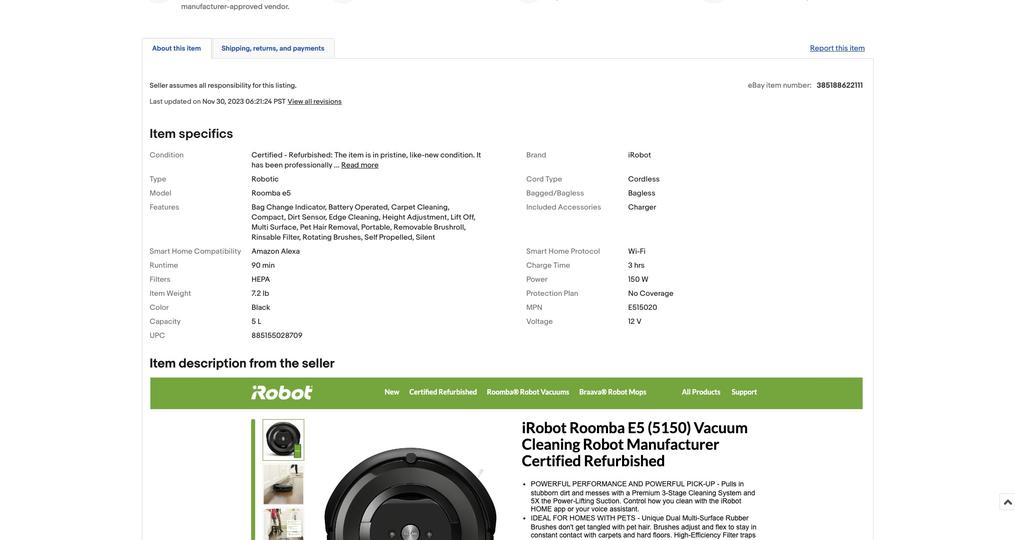 Task type: vqa. For each thing, say whether or not it's contained in the screenshot.
save within Up To 30% Off Gear For Their Ride Save On Motorcycle And Powersports Gifts.
no



Task type: locate. For each thing, give the bounding box(es) containing it.
report
[[811, 44, 835, 53]]

2 horizontal spatial this
[[836, 44, 849, 53]]

smart home compatibility
[[150, 247, 241, 256]]

0 horizontal spatial smart
[[150, 247, 170, 256]]

propelled,
[[379, 233, 414, 242]]

1 horizontal spatial home
[[549, 247, 570, 256]]

self
[[365, 233, 378, 242]]

3
[[629, 261, 633, 270]]

1 home from the left
[[172, 247, 193, 256]]

last
[[150, 97, 163, 106]]

in
[[373, 150, 379, 160]]

5 l
[[252, 317, 261, 327]]

item right "ebay"
[[767, 81, 782, 90]]

cleaning,
[[417, 203, 450, 212], [348, 213, 381, 222]]

pst
[[274, 97, 286, 106]]

885155028709
[[252, 331, 303, 341]]

view all revisions link
[[286, 97, 342, 106]]

no coverage
[[629, 289, 674, 298]]

smart home protocol
[[527, 247, 600, 256]]

0 vertical spatial all
[[199, 81, 206, 90]]

type up model
[[150, 175, 166, 184]]

this right report
[[836, 44, 849, 53]]

about this item button
[[152, 44, 201, 53]]

0 vertical spatial item
[[150, 126, 176, 142]]

charge time
[[527, 261, 570, 270]]

item description from the seller
[[150, 356, 335, 372]]

edge
[[329, 213, 347, 222]]

item up read more
[[349, 150, 364, 160]]

e5
[[282, 189, 291, 198]]

pet
[[300, 223, 312, 232]]

item for item specifics
[[150, 126, 176, 142]]

2 vertical spatial item
[[150, 356, 176, 372]]

tab list containing about this item
[[142, 36, 874, 59]]

this inside button
[[174, 44, 185, 53]]

3 item from the top
[[150, 356, 176, 372]]

silent
[[416, 233, 435, 242]]

roomba
[[252, 189, 281, 198]]

item
[[150, 126, 176, 142], [150, 289, 165, 298], [150, 356, 176, 372]]

cordless
[[629, 175, 660, 184]]

included
[[527, 203, 557, 212]]

home for compatibility
[[172, 247, 193, 256]]

all
[[199, 81, 206, 90], [305, 97, 312, 106]]

hair
[[313, 223, 327, 232]]

seller assumes all responsibility for this listing.
[[150, 81, 297, 90]]

change
[[267, 203, 294, 212]]

2 home from the left
[[549, 247, 570, 256]]

seller
[[150, 81, 168, 90]]

professionally
[[285, 160, 332, 170]]

shipping, returns, and payments
[[222, 44, 325, 53]]

all right the view
[[305, 97, 312, 106]]

150 w
[[629, 275, 649, 284]]

this for about
[[174, 44, 185, 53]]

protection plan
[[527, 289, 579, 298]]

protocol
[[571, 247, 600, 256]]

on
[[193, 97, 201, 106]]

included accessories
[[527, 203, 602, 212]]

smart
[[150, 247, 170, 256], [527, 247, 547, 256]]

1 item from the top
[[150, 126, 176, 142]]

item down upc at bottom
[[150, 356, 176, 372]]

home up time
[[549, 247, 570, 256]]

tab list
[[142, 36, 874, 59]]

this right for
[[263, 81, 274, 90]]

...
[[334, 160, 340, 170]]

min
[[262, 261, 275, 270]]

responsibility
[[208, 81, 251, 90]]

1 horizontal spatial type
[[546, 175, 563, 184]]

0 vertical spatial cleaning,
[[417, 203, 450, 212]]

smart up runtime
[[150, 247, 170, 256]]

home
[[172, 247, 193, 256], [549, 247, 570, 256]]

fi
[[640, 247, 646, 256]]

cleaning, up adjustment,
[[417, 203, 450, 212]]

amazon alexa
[[252, 247, 300, 256]]

filters
[[150, 275, 171, 284]]

this right about
[[174, 44, 185, 53]]

no
[[629, 289, 639, 298]]

home up runtime
[[172, 247, 193, 256]]

item specifics
[[150, 126, 233, 142]]

off,
[[463, 213, 476, 222]]

item right report
[[850, 44, 866, 53]]

1 horizontal spatial all
[[305, 97, 312, 106]]

cleaning, down operated,
[[348, 213, 381, 222]]

1 smart from the left
[[150, 247, 170, 256]]

12
[[629, 317, 635, 327]]

-
[[284, 150, 287, 160]]

charge
[[527, 261, 552, 270]]

charger
[[629, 203, 657, 212]]

hepa
[[252, 275, 270, 284]]

90 min
[[252, 261, 275, 270]]

1 vertical spatial all
[[305, 97, 312, 106]]

time
[[554, 261, 570, 270]]

2 smart from the left
[[527, 247, 547, 256]]

0 horizontal spatial type
[[150, 175, 166, 184]]

all up on
[[199, 81, 206, 90]]

1 vertical spatial item
[[150, 289, 165, 298]]

type up bagged/bagless
[[546, 175, 563, 184]]

item up color
[[150, 289, 165, 298]]

this
[[836, 44, 849, 53], [174, 44, 185, 53], [263, 81, 274, 90]]

item up condition on the left of page
[[150, 126, 176, 142]]

returns,
[[253, 44, 278, 53]]

amazon
[[252, 247, 279, 256]]

1 horizontal spatial smart
[[527, 247, 547, 256]]

been
[[265, 160, 283, 170]]

pristine,
[[381, 150, 408, 160]]

150
[[629, 275, 640, 284]]

0 horizontal spatial home
[[172, 247, 193, 256]]

0 horizontal spatial cleaning,
[[348, 213, 381, 222]]

item right about
[[187, 44, 201, 53]]

5
[[252, 317, 256, 327]]

height
[[383, 213, 406, 222]]

compatibility
[[194, 247, 241, 256]]

smart up charge
[[527, 247, 547, 256]]

battery
[[329, 203, 353, 212]]

0 horizontal spatial this
[[174, 44, 185, 53]]

2 item from the top
[[150, 289, 165, 298]]

brushes,
[[334, 233, 363, 242]]

brand
[[527, 150, 547, 160]]

item
[[850, 44, 866, 53], [187, 44, 201, 53], [767, 81, 782, 90], [349, 150, 364, 160]]

e515020
[[629, 303, 658, 312]]

and
[[280, 44, 292, 53]]



Task type: describe. For each thing, give the bounding box(es) containing it.
1 horizontal spatial cleaning,
[[417, 203, 450, 212]]

item inside button
[[187, 44, 201, 53]]

l
[[258, 317, 261, 327]]

v
[[637, 317, 642, 327]]

accessories
[[558, 203, 602, 212]]

06:21:24
[[246, 97, 272, 106]]

ebay
[[749, 81, 765, 90]]

certified - refurbished: the item is in pristine, like-new condition. it has been professionally ...
[[252, 150, 481, 170]]

wi-fi
[[629, 247, 646, 256]]

voltage
[[527, 317, 553, 327]]

2 type from the left
[[546, 175, 563, 184]]

rotating
[[303, 233, 332, 242]]

385188622111
[[817, 81, 864, 90]]

1 vertical spatial cleaning,
[[348, 213, 381, 222]]

read more
[[342, 160, 379, 170]]

refurbished:
[[289, 150, 333, 160]]

last updated on nov 30, 2023 06:21:24 pst view all revisions
[[150, 97, 342, 106]]

roomba e5
[[252, 189, 291, 198]]

cord type
[[527, 175, 563, 184]]

black
[[252, 303, 270, 312]]

carpet
[[392, 203, 416, 212]]

is
[[366, 150, 371, 160]]

listing.
[[276, 81, 297, 90]]

30,
[[217, 97, 226, 106]]

smart for smart home protocol
[[527, 247, 547, 256]]

color
[[150, 303, 169, 312]]

runtime
[[150, 261, 178, 270]]

the
[[280, 356, 299, 372]]

cord
[[527, 175, 544, 184]]

item inside certified - refurbished: the item is in pristine, like-new condition. it has been professionally ...
[[349, 150, 364, 160]]

certified
[[252, 150, 283, 160]]

model
[[150, 189, 171, 198]]

item weight
[[150, 289, 191, 298]]

multi
[[252, 223, 269, 232]]

number:
[[784, 81, 812, 90]]

lift
[[451, 213, 462, 222]]

hrs
[[635, 261, 645, 270]]

bagless
[[629, 189, 656, 198]]

weight
[[167, 289, 191, 298]]

lb
[[263, 289, 269, 298]]

7.2 lb
[[252, 289, 269, 298]]

90
[[252, 261, 261, 270]]

seller
[[302, 356, 335, 372]]

description
[[179, 356, 247, 372]]

adjustment,
[[407, 213, 449, 222]]

filter,
[[283, 233, 301, 242]]

read
[[342, 160, 359, 170]]

2023
[[228, 97, 244, 106]]

3 hrs
[[629, 261, 645, 270]]

like-
[[410, 150, 425, 160]]

bag
[[252, 203, 265, 212]]

for
[[253, 81, 261, 90]]

brushroll,
[[434, 223, 466, 232]]

it
[[477, 150, 481, 160]]

updated
[[164, 97, 191, 106]]

alexa
[[281, 247, 300, 256]]

0 horizontal spatial all
[[199, 81, 206, 90]]

plan
[[564, 289, 579, 298]]

report this item link
[[806, 39, 871, 58]]

bag change indicator, battery operated, carpet cleaning, compact, dirt sensor, edge cleaning, height adjustment, lift off, multi surface, pet hair removal, portable, removable brushroll, rinsable filter, rotating brushes, self propelled, silent
[[252, 203, 476, 242]]

more
[[361, 160, 379, 170]]

1 horizontal spatial this
[[263, 81, 274, 90]]

rinsable
[[252, 233, 281, 242]]

item for item description from the seller
[[150, 356, 176, 372]]

compact,
[[252, 213, 286, 222]]

removable
[[394, 223, 432, 232]]

mpn
[[527, 303, 543, 312]]

specifics
[[179, 126, 233, 142]]

home for protocol
[[549, 247, 570, 256]]

smart for smart home compatibility
[[150, 247, 170, 256]]

revisions
[[314, 97, 342, 106]]

assumes
[[169, 81, 198, 90]]

1 type from the left
[[150, 175, 166, 184]]

this for report
[[836, 44, 849, 53]]

7.2
[[252, 289, 261, 298]]

capacity
[[150, 317, 181, 327]]

12 v
[[629, 317, 642, 327]]

new
[[425, 150, 439, 160]]

read more button
[[342, 160, 379, 170]]

operated,
[[355, 203, 390, 212]]

item for item weight
[[150, 289, 165, 298]]

dirt
[[288, 213, 301, 222]]

upc
[[150, 331, 165, 341]]

irobot
[[629, 150, 652, 160]]

the
[[335, 150, 347, 160]]



